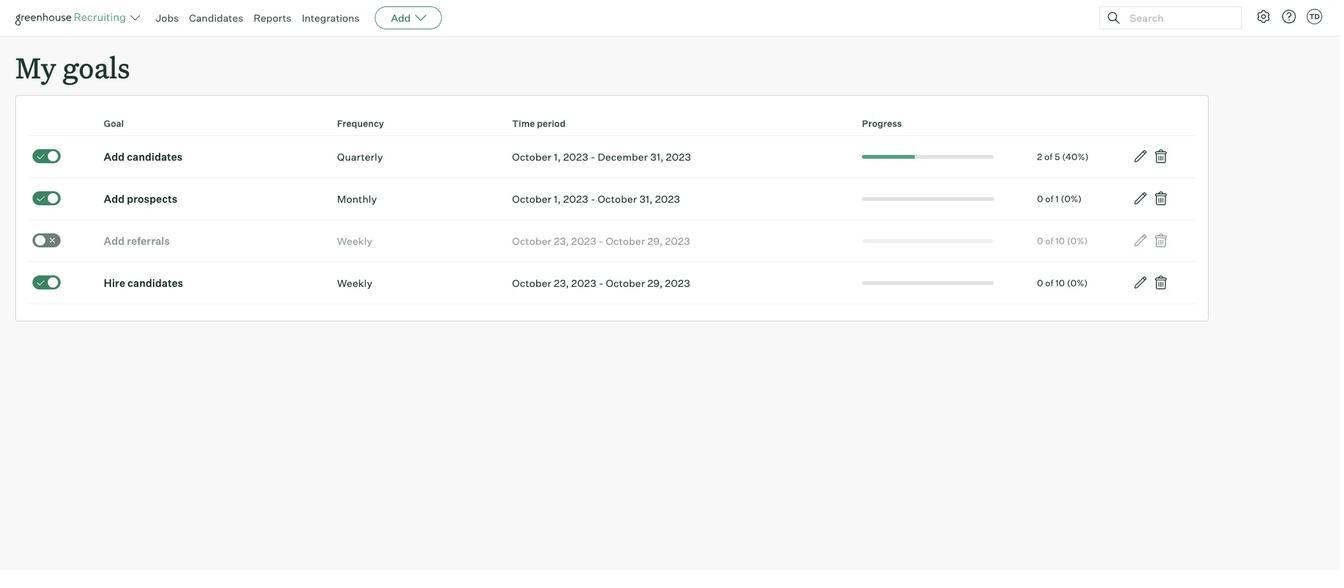 Task type: locate. For each thing, give the bounding box(es) containing it.
frequency
[[337, 118, 384, 129]]

0 vertical spatial 29,
[[648, 235, 663, 247]]

edit goal icon image for add candidates
[[1133, 149, 1149, 164]]

candidates right "hire"
[[128, 277, 183, 289]]

31,
[[651, 150, 664, 163], [640, 192, 653, 205]]

3 remove goal icon image from the top
[[1154, 233, 1169, 248]]

prospects
[[127, 192, 178, 205]]

0 vertical spatial (0%)
[[1061, 193, 1082, 204]]

of for hire candidates
[[1046, 277, 1054, 288]]

candidates up prospects
[[127, 150, 183, 163]]

2 29, from the top
[[648, 277, 663, 289]]

10 for add referrals
[[1056, 235, 1065, 246]]

(0%) for add prospects
[[1061, 193, 1082, 204]]

1 edit goal icon image from the top
[[1133, 149, 1149, 164]]

edit goal icon image for add prospects
[[1133, 191, 1149, 206]]

2 10 from the top
[[1056, 277, 1065, 288]]

1 weekly from the top
[[337, 235, 373, 247]]

1 1, from the top
[[554, 150, 561, 163]]

of
[[1045, 151, 1053, 162], [1046, 193, 1054, 204], [1046, 235, 1054, 246], [1046, 277, 1054, 288]]

1 0 of 10 (0%) from the top
[[1037, 235, 1088, 246]]

add prospects
[[104, 192, 178, 205]]

23, for hire candidates
[[554, 277, 569, 289]]

october 23, 2023 - october 29, 2023 for hire candidates
[[512, 277, 690, 289]]

october 1, 2023 - december 31, 2023
[[512, 150, 691, 163]]

1 29, from the top
[[648, 235, 663, 247]]

29,
[[648, 235, 663, 247], [648, 277, 663, 289]]

candidates link
[[189, 11, 243, 24]]

1,
[[554, 150, 561, 163], [554, 192, 561, 205]]

2 0 of 10 (0%) from the top
[[1037, 277, 1088, 288]]

october 23, 2023 - october 29, 2023 for add referrals
[[512, 235, 690, 247]]

2 weekly from the top
[[337, 277, 373, 289]]

of for add referrals
[[1046, 235, 1054, 246]]

candidates for hire candidates
[[128, 277, 183, 289]]

0 of 10 (0%)
[[1037, 235, 1088, 246], [1037, 277, 1088, 288]]

progress bar for add referrals
[[862, 239, 994, 243]]

1 vertical spatial october 23, 2023 - october 29, 2023
[[512, 277, 690, 289]]

1 23, from the top
[[554, 235, 569, 247]]

1 0 from the top
[[1037, 193, 1044, 204]]

goal
[[104, 118, 124, 129]]

4 edit goal icon image from the top
[[1133, 275, 1149, 290]]

1 vertical spatial weekly
[[337, 277, 373, 289]]

1
[[1056, 193, 1059, 204]]

0 vertical spatial 0
[[1037, 193, 1044, 204]]

1, down october 1, 2023 - december 31, 2023
[[554, 192, 561, 205]]

2023
[[563, 150, 589, 163], [666, 150, 691, 163], [563, 192, 589, 205], [655, 192, 680, 205], [571, 235, 597, 247], [665, 235, 690, 247], [571, 277, 597, 289], [665, 277, 690, 289]]

2 0 from the top
[[1037, 235, 1044, 246]]

october
[[512, 150, 552, 163], [512, 192, 552, 205], [598, 192, 637, 205], [512, 235, 552, 247], [606, 235, 645, 247], [512, 277, 552, 289], [606, 277, 645, 289]]

0 vertical spatial 1,
[[554, 150, 561, 163]]

2 23, from the top
[[554, 277, 569, 289]]

2 edit goal icon image from the top
[[1133, 191, 1149, 206]]

add for add candidates
[[104, 150, 125, 163]]

december
[[598, 150, 648, 163]]

0 vertical spatial october 23, 2023 - october 29, 2023
[[512, 235, 690, 247]]

1 vertical spatial 0
[[1037, 235, 1044, 246]]

2 vertical spatial (0%)
[[1067, 277, 1088, 288]]

1 vertical spatial candidates
[[128, 277, 183, 289]]

None checkbox
[[33, 275, 61, 289]]

remove goal icon image for hire candidates
[[1154, 275, 1169, 290]]

candidates
[[127, 150, 183, 163], [128, 277, 183, 289]]

2 october 23, 2023 - october 29, 2023 from the top
[[512, 277, 690, 289]]

progress bar for add prospects
[[862, 197, 994, 201]]

1 vertical spatial (0%)
[[1067, 235, 1088, 246]]

td button
[[1307, 9, 1323, 24]]

add inside popup button
[[391, 11, 411, 24]]

3 0 from the top
[[1037, 277, 1044, 288]]

0 vertical spatial candidates
[[127, 150, 183, 163]]

31, down december
[[640, 192, 653, 205]]

progress bar for add candidates
[[783, 155, 994, 159]]

23,
[[554, 235, 569, 247], [554, 277, 569, 289]]

add for add prospects
[[104, 192, 125, 205]]

29, for referrals
[[648, 235, 663, 247]]

1 vertical spatial 1,
[[554, 192, 561, 205]]

5
[[1055, 151, 1060, 162]]

3 edit goal icon image from the top
[[1133, 233, 1149, 248]]

candidates for add candidates
[[127, 150, 183, 163]]

- for add referrals
[[599, 235, 604, 247]]

1 vertical spatial 0 of 10 (0%)
[[1037, 277, 1088, 288]]

2 remove goal icon image from the top
[[1154, 191, 1169, 206]]

2 1, from the top
[[554, 192, 561, 205]]

referrals
[[127, 235, 170, 247]]

0 vertical spatial 23,
[[554, 235, 569, 247]]

edit goal icon image for hire candidates
[[1133, 275, 1149, 290]]

1 october 23, 2023 - october 29, 2023 from the top
[[512, 235, 690, 247]]

-
[[591, 150, 596, 163], [591, 192, 596, 205], [599, 235, 604, 247], [599, 277, 604, 289]]

1 vertical spatial 10
[[1056, 277, 1065, 288]]

remove goal icon image
[[1154, 149, 1169, 164], [1154, 191, 1169, 206], [1154, 233, 1169, 248], [1154, 275, 1169, 290]]

weekly
[[337, 235, 373, 247], [337, 277, 373, 289]]

october 23, 2023 - october 29, 2023
[[512, 235, 690, 247], [512, 277, 690, 289]]

add
[[391, 11, 411, 24], [104, 150, 125, 163], [104, 192, 125, 205], [104, 235, 125, 247]]

0 vertical spatial weekly
[[337, 235, 373, 247]]

4 remove goal icon image from the top
[[1154, 275, 1169, 290]]

0 vertical spatial 31,
[[651, 150, 664, 163]]

2 vertical spatial 0
[[1037, 277, 1044, 288]]

1 vertical spatial 23,
[[554, 277, 569, 289]]

add for add
[[391, 11, 411, 24]]

31, right december
[[651, 150, 664, 163]]

integrations
[[302, 11, 360, 24]]

31, for december
[[651, 150, 664, 163]]

1 vertical spatial 31,
[[640, 192, 653, 205]]

jobs link
[[156, 11, 179, 24]]

None checkbox
[[33, 149, 61, 163], [33, 191, 61, 205], [33, 233, 61, 247], [33, 149, 61, 163], [33, 191, 61, 205], [33, 233, 61, 247]]

0 vertical spatial 0 of 10 (0%)
[[1037, 235, 1088, 246]]

quarterly
[[337, 150, 383, 163]]

progress bar
[[783, 155, 994, 159], [862, 197, 994, 201], [862, 239, 994, 243], [862, 281, 994, 285]]

0 for hire candidates
[[1037, 277, 1044, 288]]

(0%)
[[1061, 193, 1082, 204], [1067, 235, 1088, 246], [1067, 277, 1088, 288]]

1, down period
[[554, 150, 561, 163]]

1 remove goal icon image from the top
[[1154, 149, 1169, 164]]

10
[[1056, 235, 1065, 246], [1056, 277, 1065, 288]]

weekly for hire candidates
[[337, 277, 373, 289]]

1 vertical spatial 29,
[[648, 277, 663, 289]]

0 of 1 (0%)
[[1037, 193, 1082, 204]]

0 vertical spatial 10
[[1056, 235, 1065, 246]]

1 10 from the top
[[1056, 235, 1065, 246]]

0 for add prospects
[[1037, 193, 1044, 204]]

0
[[1037, 193, 1044, 204], [1037, 235, 1044, 246], [1037, 277, 1044, 288]]

23, for add referrals
[[554, 235, 569, 247]]

edit goal icon image
[[1133, 149, 1149, 164], [1133, 191, 1149, 206], [1133, 233, 1149, 248], [1133, 275, 1149, 290]]

remove goal icon image for add candidates
[[1154, 149, 1169, 164]]



Task type: describe. For each thing, give the bounding box(es) containing it.
(0%) for add referrals
[[1067, 235, 1088, 246]]

0 of 10 (0%) for hire candidates
[[1037, 277, 1088, 288]]

remove goal icon image for add referrals
[[1154, 233, 1169, 248]]

monthly
[[337, 192, 377, 205]]

2
[[1037, 151, 1043, 162]]

my goals
[[15, 48, 130, 86]]

hire
[[104, 277, 125, 289]]

reports link
[[254, 11, 292, 24]]

integrations link
[[302, 11, 360, 24]]

of for add candidates
[[1045, 151, 1053, 162]]

of for add prospects
[[1046, 193, 1054, 204]]

- for hire candidates
[[599, 277, 604, 289]]

add button
[[375, 6, 442, 29]]

29, for candidates
[[648, 277, 663, 289]]

candidates
[[189, 11, 243, 24]]

- for add prospects
[[591, 192, 596, 205]]

2 of 5 (40%)
[[1037, 151, 1089, 162]]

0 for add referrals
[[1037, 235, 1044, 246]]

hire candidates
[[104, 277, 183, 289]]

add for add referrals
[[104, 235, 125, 247]]

configure image
[[1256, 9, 1272, 24]]

1, for december
[[554, 150, 561, 163]]

period
[[537, 118, 566, 129]]

remove goal icon image for add prospects
[[1154, 191, 1169, 206]]

10 for hire candidates
[[1056, 277, 1065, 288]]

goals
[[63, 48, 130, 86]]

add candidates
[[104, 150, 183, 163]]

time period
[[512, 118, 566, 129]]

greenhouse recruiting image
[[15, 10, 130, 26]]

(40%)
[[1062, 151, 1089, 162]]

my
[[15, 48, 56, 86]]

add referrals
[[104, 235, 170, 247]]

reports
[[254, 11, 292, 24]]

td button
[[1305, 6, 1325, 27]]

1, for october
[[554, 192, 561, 205]]

progress bar for hire candidates
[[862, 281, 994, 285]]

time
[[512, 118, 535, 129]]

- for add candidates
[[591, 150, 596, 163]]

31, for october
[[640, 192, 653, 205]]

edit goal icon image for add referrals
[[1133, 233, 1149, 248]]

jobs
[[156, 11, 179, 24]]

(0%) for hire candidates
[[1067, 277, 1088, 288]]

weekly for add referrals
[[337, 235, 373, 247]]

0 of 10 (0%) for add referrals
[[1037, 235, 1088, 246]]

Search text field
[[1127, 9, 1230, 27]]

td
[[1310, 12, 1320, 21]]

progress
[[862, 118, 902, 129]]

october 1, 2023 - october 31, 2023
[[512, 192, 680, 205]]



Task type: vqa. For each thing, say whether or not it's contained in the screenshot.


